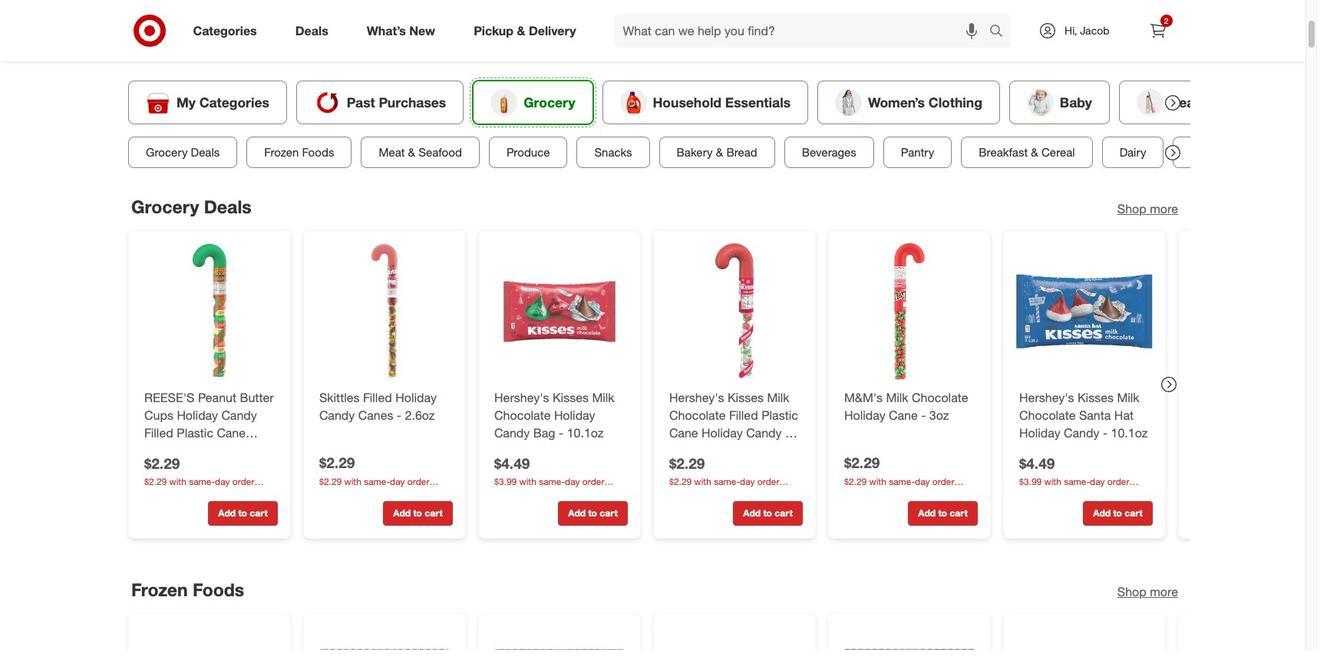 Task type: vqa. For each thing, say whether or not it's contained in the screenshot.
Kisses
yes



Task type: locate. For each thing, give the bounding box(es) containing it.
3 add to cart from the left
[[568, 507, 617, 519]]

1 shop from the top
[[1117, 201, 1146, 216]]

$2.29 with same-day order services button for hershey's kisses milk chocolate filled plastic cane holiday candy - 2.88oz
[[669, 475, 802, 500]]

same- down canes
[[364, 475, 390, 487]]

2 $3.99 with same-day order services button from the left
[[1019, 475, 1152, 500]]

you
[[646, 30, 666, 45]]

3 $2.29 with same-day order services button from the left
[[144, 475, 277, 500]]

1 $2.29 with same-day order services button from the left
[[319, 475, 452, 500]]

same- for m&m's milk chocolate holiday cane - 3oz
[[889, 475, 915, 487]]

cane
[[888, 407, 917, 422], [216, 425, 245, 440], [669, 425, 698, 440]]

2 day from the left
[[915, 475, 929, 487]]

frozen
[[264, 145, 299, 160], [131, 579, 187, 600]]

hershey's inside hershey's kisses milk chocolate santa hat holiday candy - 10.1oz
[[1019, 390, 1074, 405]]

you may also like link
[[637, 23, 750, 55]]

$4.49 $3.99 with same-day order services down bag
[[494, 454, 604, 500]]

baby button
[[1009, 80, 1109, 124]]

2 $2.29 with same-day order services button from the left
[[844, 475, 977, 500]]

4 milk from the left
[[1117, 390, 1139, 405]]

cart for hershey's kisses milk chocolate santa hat holiday candy - 10.1oz
[[1124, 507, 1142, 519]]

&
[[517, 23, 525, 38], [408, 145, 415, 160], [716, 145, 723, 160], [1031, 145, 1038, 160]]

1 milk from the left
[[592, 390, 614, 405]]

reese's peanut butter cups holiday candy filled plastic cane miniatures - 2.17oz image
[[141, 243, 277, 380], [141, 243, 277, 380]]

2 more from the top
[[1150, 584, 1178, 599]]

4 same- from the left
[[539, 476, 565, 487]]

0 horizontal spatial frozen foods
[[131, 579, 244, 600]]

candy inside skittles filled holiday candy canes - 2.6oz
[[319, 407, 354, 422]]

0 vertical spatial frozen foods
[[264, 145, 334, 160]]

order down hat
[[1107, 476, 1129, 487]]

2 horizontal spatial kisses
[[1077, 390, 1113, 405]]

1 10.1oz from the left
[[567, 425, 603, 440]]

cane inside reese's peanut butter cups holiday candy filled plastic cane miniatures - 2.17oz $2.29 $2.29 with same-day order services
[[216, 425, 245, 440]]

chocolate up the 3oz
[[911, 390, 968, 405]]

plastic inside "hershey's kisses milk chocolate filled plastic cane holiday candy - 2.88oz $2.29 $2.29 with same-day order services"
[[761, 407, 798, 422]]

2 add to cart button from the left
[[383, 501, 452, 526]]

- inside skittles filled holiday candy canes - 2.6oz
[[396, 407, 401, 422]]

1 day from the left
[[390, 475, 405, 487]]

$2.29 $2.29 with same-day order services for canes
[[319, 453, 429, 500]]

services inside "hershey's kisses milk chocolate filled plastic cane holiday candy - 2.88oz $2.29 $2.29 with same-day order services"
[[669, 489, 703, 500]]

4 day from the left
[[565, 476, 580, 487]]

order down 2.17oz
[[232, 476, 254, 487]]

add to cart for skittles filled holiday candy canes - 2.6oz
[[393, 507, 442, 519]]

shop more button
[[1117, 200, 1178, 218], [1117, 583, 1178, 601]]

1 vertical spatial deals
[[190, 145, 219, 160]]

4 order from the left
[[582, 476, 604, 487]]

filled inside skittles filled holiday candy canes - 2.6oz
[[363, 390, 392, 405]]

to for skittles filled holiday candy canes - 2.6oz
[[413, 507, 422, 519]]

same- down bag
[[539, 476, 565, 487]]

milk inside hershey's kisses milk chocolate santa hat holiday candy - 10.1oz
[[1117, 390, 1139, 405]]

3 cart from the left
[[599, 507, 617, 519]]

1 vertical spatial foods
[[192, 579, 244, 600]]

2 shop more button from the top
[[1117, 583, 1178, 601]]

to
[[238, 507, 247, 519], [413, 507, 422, 519], [588, 507, 597, 519], [763, 507, 772, 519], [938, 507, 947, 519], [1113, 507, 1122, 519]]

10.1oz inside hershey's kisses milk chocolate holiday candy bag - 10.1oz
[[567, 425, 603, 440]]

my
[[176, 94, 195, 110]]

to for hershey's kisses milk chocolate filled plastic cane holiday candy - 2.88oz
[[763, 507, 772, 519]]

2 hershey's from the left
[[669, 390, 724, 405]]

-
[[396, 407, 401, 422], [921, 407, 926, 422], [558, 425, 563, 440], [785, 425, 790, 440], [1102, 425, 1107, 440], [204, 442, 209, 458]]

$2.29 $2.29 with same-day order services down canes
[[319, 453, 429, 500]]

same- down 'hershey's kisses milk chocolate santa hat holiday candy - 10.1oz' link
[[1064, 476, 1090, 487]]

2 10.1oz from the left
[[1111, 425, 1147, 440]]

meat
[[378, 145, 404, 160]]

5 add from the left
[[918, 507, 935, 519]]

frozen inside button
[[264, 145, 299, 160]]

shop more for grocery deals
[[1117, 201, 1178, 216]]

order inside reese's peanut butter cups holiday candy filled plastic cane miniatures - 2.17oz $2.29 $2.29 with same-day order services
[[232, 476, 254, 487]]

services for hershey's kisses milk chocolate holiday candy bag - 10.1oz
[[494, 489, 528, 500]]

1 vertical spatial categories
[[199, 94, 269, 110]]

add to cart button for hershey's kisses milk chocolate filled plastic cane holiday candy - 2.88oz
[[733, 501, 802, 526]]

day inside reese's peanut butter cups holiday candy filled plastic cane miniatures - 2.17oz $2.29 $2.29 with same-day order services
[[215, 476, 230, 487]]

2 milk from the left
[[767, 390, 789, 405]]

skittles filled holiday candy canes - 2.6oz
[[319, 390, 436, 422]]

cart for hershey's kisses milk chocolate filled plastic cane holiday candy - 2.88oz
[[774, 507, 792, 519]]

$2.29 with same-day order services button for m&m's milk chocolate holiday cane - 3oz
[[844, 475, 977, 500]]

2 $3.99 from the left
[[1019, 476, 1041, 487]]

4 add to cart button from the left
[[733, 501, 802, 526]]

0 horizontal spatial frozen
[[131, 579, 187, 600]]

1 same- from the left
[[364, 475, 390, 487]]

miniatures
[[144, 442, 201, 458]]

$4.49 down hershey's kisses milk chocolate holiday candy bag - 10.1oz
[[494, 454, 529, 471]]

2 shop more from the top
[[1117, 584, 1178, 599]]

1 shop more button from the top
[[1117, 200, 1178, 218]]

shop more
[[1117, 201, 1178, 216], [1117, 584, 1178, 599]]

order for m&m's milk chocolate holiday cane - 3oz
[[932, 475, 954, 487]]

1 $4.49 $3.99 with same-day order services from the left
[[494, 454, 604, 500]]

chocolate inside hershey's kisses milk chocolate holiday candy bag - 10.1oz
[[494, 407, 550, 422]]

frozen foods
[[264, 145, 334, 160], [131, 579, 244, 600]]

milk inside m&m's milk chocolate holiday cane - 3oz
[[886, 390, 908, 405]]

1 hershey's from the left
[[494, 390, 549, 405]]

& left cereal
[[1031, 145, 1038, 160]]

$3.99 with same-day order services button for -
[[494, 475, 627, 500]]

hershey's kisses milk chocolate filled plastic cane holiday candy - 2.88oz image
[[666, 243, 802, 380], [666, 243, 802, 380]]

m&m's milk chocolate holiday cane - 3oz
[[844, 390, 968, 422]]

6 with from the left
[[1044, 476, 1061, 487]]

day down the 3oz
[[915, 475, 929, 487]]

1 more from the top
[[1150, 201, 1178, 216]]

& for pickup
[[517, 23, 525, 38]]

1 $4.49 from the left
[[494, 454, 529, 471]]

chocolate
[[911, 390, 968, 405], [494, 407, 550, 422], [669, 407, 725, 422], [1019, 407, 1075, 422]]

day for hershey's kisses milk chocolate santa hat holiday candy - 10.1oz
[[1090, 476, 1104, 487]]

chocolate up bag
[[494, 407, 550, 422]]

0 vertical spatial shop more button
[[1117, 200, 1178, 218]]

2 link
[[1141, 14, 1175, 48]]

skittles
[[319, 390, 359, 405]]

0 horizontal spatial plastic
[[176, 425, 213, 440]]

shop for frozen foods
[[1117, 584, 1146, 599]]

milk inside hershey's kisses milk chocolate holiday candy bag - 10.1oz
[[592, 390, 614, 405]]

2 with from the left
[[869, 475, 886, 487]]

1 add from the left
[[218, 507, 235, 519]]

hershey's inside "hershey's kisses milk chocolate filled plastic cane holiday candy - 2.88oz $2.29 $2.29 with same-day order services"
[[669, 390, 724, 405]]

shop for grocery deals
[[1117, 201, 1146, 216]]

1 horizontal spatial hershey's
[[669, 390, 724, 405]]

filled inside reese's peanut butter cups holiday candy filled plastic cane miniatures - 2.17oz $2.29 $2.29 with same-day order services
[[144, 425, 173, 440]]

milk
[[592, 390, 614, 405], [767, 390, 789, 405], [886, 390, 908, 405], [1117, 390, 1139, 405]]

$2.29 $2.29 with same-day order services down m&m's milk chocolate holiday cane - 3oz
[[844, 453, 954, 500]]

1 horizontal spatial foods
[[302, 145, 334, 160]]

0 vertical spatial grocery
[[523, 94, 575, 110]]

1 kisses from the left
[[552, 390, 588, 405]]

add to cart
[[218, 507, 267, 519], [393, 507, 442, 519], [568, 507, 617, 519], [743, 507, 792, 519], [918, 507, 967, 519], [1093, 507, 1142, 519]]

past
[[346, 94, 375, 110]]

2 cart from the left
[[424, 507, 442, 519]]

2 $2.29 $2.29 with same-day order services from the left
[[844, 453, 954, 500]]

order down hershey's kisses milk chocolate filled plastic cane holiday candy - 2.88oz 'link'
[[757, 476, 779, 487]]

0 horizontal spatial foods
[[192, 579, 244, 600]]

1 vertical spatial shop more
[[1117, 584, 1178, 599]]

bread
[[726, 145, 757, 160]]

day for m&m's milk chocolate holiday cane - 3oz
[[915, 475, 929, 487]]

shop more for frozen foods
[[1117, 584, 1178, 599]]

2 $4.49 from the left
[[1019, 454, 1054, 471]]

household
[[652, 94, 721, 110]]

6 cart from the left
[[1124, 507, 1142, 519]]

6 add to cart button from the left
[[1083, 501, 1152, 526]]

2 order from the left
[[932, 475, 954, 487]]

1 horizontal spatial 10.1oz
[[1111, 425, 1147, 440]]

hershey's inside hershey's kisses milk chocolate holiday candy bag - 10.1oz
[[494, 390, 549, 405]]

same- for hershey's kisses milk chocolate santa hat holiday candy - 10.1oz
[[1064, 476, 1090, 487]]

What can we help you find? suggestions appear below search field
[[614, 14, 993, 48]]

1 vertical spatial more
[[1150, 584, 1178, 599]]

grocery down my
[[145, 145, 187, 160]]

cart
[[249, 507, 267, 519], [424, 507, 442, 519], [599, 507, 617, 519], [774, 507, 792, 519], [949, 507, 967, 519], [1124, 507, 1142, 519]]

1 horizontal spatial cane
[[669, 425, 698, 440]]

1 horizontal spatial kisses
[[727, 390, 763, 405]]

snacks button
[[576, 136, 649, 168]]

0 horizontal spatial $3.99
[[494, 476, 516, 487]]

2 vertical spatial filled
[[144, 425, 173, 440]]

1 horizontal spatial $3.99 with same-day order services button
[[1019, 475, 1152, 500]]

1 order from the left
[[407, 475, 429, 487]]

$3.99
[[494, 476, 516, 487], [1019, 476, 1041, 487]]

same- down the m&m's milk chocolate holiday cane - 3oz link
[[889, 475, 915, 487]]

1 with from the left
[[344, 475, 361, 487]]

& for bakery
[[716, 145, 723, 160]]

add for hershey's kisses milk chocolate filled plastic cane holiday candy - 2.88oz
[[743, 507, 760, 519]]

day down hershey's kisses milk chocolate holiday candy bag - 10.1oz link on the left
[[565, 476, 580, 487]]

0 horizontal spatial 10.1oz
[[567, 425, 603, 440]]

butter
[[239, 390, 273, 405]]

kisses
[[552, 390, 588, 405], [727, 390, 763, 405], [1077, 390, 1113, 405]]

milk for hershey's kisses milk chocolate filled plastic cane holiday candy - 2.88oz $2.29 $2.29 with same-day order services
[[767, 390, 789, 405]]

women's clothing
[[868, 94, 982, 110]]

0 vertical spatial shop more
[[1117, 201, 1178, 216]]

1 horizontal spatial frozen
[[264, 145, 299, 160]]

categories right my
[[199, 94, 269, 110]]

5 day from the left
[[740, 476, 755, 487]]

candy inside hershey's kisses milk chocolate holiday candy bag - 10.1oz
[[494, 425, 529, 440]]

5 same- from the left
[[714, 476, 740, 487]]

$3.99 with same-day order services button for candy
[[1019, 475, 1152, 500]]

1 vertical spatial grocery deals
[[131, 196, 251, 217]]

kisses inside hershey's kisses milk chocolate holiday candy bag - 10.1oz
[[552, 390, 588, 405]]

smucker's uncrustables frozen peanut butter & strawberry jam sandwich image
[[491, 626, 627, 650], [491, 626, 627, 650]]

1 vertical spatial shop
[[1117, 584, 1146, 599]]

0 vertical spatial shop
[[1117, 201, 1146, 216]]

1 horizontal spatial $3.99
[[1019, 476, 1041, 487]]

2 vertical spatial grocery
[[131, 196, 199, 217]]

meat & seafood button
[[361, 136, 479, 168]]

5 add to cart from the left
[[918, 507, 967, 519]]

3 day from the left
[[215, 476, 230, 487]]

order for hershey's kisses milk chocolate holiday candy bag - 10.1oz
[[582, 476, 604, 487]]

same-
[[364, 475, 390, 487], [889, 475, 915, 487], [189, 476, 215, 487], [539, 476, 565, 487], [714, 476, 740, 487], [1064, 476, 1090, 487]]

2 $4.49 $3.99 with same-day order services from the left
[[1019, 454, 1129, 500]]

0 horizontal spatial $3.99 with same-day order services button
[[494, 475, 627, 500]]

chocolate left santa
[[1019, 407, 1075, 422]]

0 vertical spatial categories
[[193, 23, 257, 38]]

$2.29 $2.29 with same-day order services
[[319, 453, 429, 500], [844, 453, 954, 500]]

$4.49 down hershey's kisses milk chocolate santa hat holiday candy - 10.1oz
[[1019, 454, 1054, 471]]

5 order from the left
[[757, 476, 779, 487]]

0 horizontal spatial $4.49 $3.99 with same-day order services
[[494, 454, 604, 500]]

with for skittles filled holiday candy canes - 2.6oz
[[344, 475, 361, 487]]

canes
[[358, 407, 393, 422]]

10.1oz right bag
[[567, 425, 603, 440]]

grocery deals inside button
[[145, 145, 219, 160]]

day down santa
[[1090, 476, 1104, 487]]

1 $3.99 from the left
[[494, 476, 516, 487]]

shop more button for grocery deals
[[1117, 200, 1178, 218]]

0 horizontal spatial filled
[[144, 425, 173, 440]]

day down 2.17oz
[[215, 476, 230, 487]]

$4.49 for hershey's kisses milk chocolate santa hat holiday candy - 10.1oz
[[1019, 454, 1054, 471]]

2 add from the left
[[393, 507, 410, 519]]

3 same- from the left
[[189, 476, 215, 487]]

like
[[722, 30, 740, 45]]

chocolate up 2.88oz
[[669, 407, 725, 422]]

6 same- from the left
[[1064, 476, 1090, 487]]

produce button
[[488, 136, 567, 168]]

& right pickup
[[517, 23, 525, 38]]

frozen mixed vegetables - 12oz - good & gather™ image
[[666, 626, 802, 650], [666, 626, 802, 650]]

1 add to cart button from the left
[[208, 501, 277, 526]]

4 with from the left
[[519, 476, 536, 487]]

m&m's milk chocolate holiday cane - 3oz image
[[841, 243, 977, 380], [841, 243, 977, 380]]

1 $3.99 with same-day order services button from the left
[[494, 475, 627, 500]]

milk inside "hershey's kisses milk chocolate filled plastic cane holiday candy - 2.88oz $2.29 $2.29 with same-day order services"
[[767, 390, 789, 405]]

also
[[696, 30, 719, 45]]

2 to from the left
[[413, 507, 422, 519]]

1 horizontal spatial filled
[[363, 390, 392, 405]]

1 add to cart from the left
[[218, 507, 267, 519]]

$4.49 $3.99 with same-day order services for candy
[[1019, 454, 1129, 500]]

3 milk from the left
[[886, 390, 908, 405]]

4 add to cart from the left
[[743, 507, 792, 519]]

filled inside "hershey's kisses milk chocolate filled plastic cane holiday candy - 2.88oz $2.29 $2.29 with same-day order services"
[[729, 407, 758, 422]]

$2.29
[[319, 453, 354, 471], [844, 453, 879, 471], [144, 454, 179, 471], [669, 454, 704, 471], [319, 475, 341, 487], [844, 475, 866, 487], [144, 476, 166, 487], [669, 476, 691, 487]]

deals down my categories button
[[190, 145, 219, 160]]

1 horizontal spatial $2.29 $2.29 with same-day order services
[[844, 453, 954, 500]]

frozen foods button
[[246, 136, 352, 168]]

hershey's kisses milk chocolate holiday candy bag - 10.1oz image
[[491, 243, 627, 380], [491, 243, 627, 380]]

$4.49 $3.99 with same-day order services
[[494, 454, 604, 500], [1019, 454, 1129, 500]]

cane up 2.88oz
[[669, 425, 698, 440]]

cane left the 3oz
[[888, 407, 917, 422]]

1 vertical spatial filled
[[729, 407, 758, 422]]

women's
[[868, 94, 924, 110]]

2 horizontal spatial filled
[[729, 407, 758, 422]]

& inside 'button'
[[408, 145, 415, 160]]

& left bread
[[716, 145, 723, 160]]

deals inside button
[[190, 145, 219, 160]]

deals left what's
[[295, 23, 328, 38]]

0 horizontal spatial $2.29 $2.29 with same-day order services
[[319, 453, 429, 500]]

filled
[[363, 390, 392, 405], [729, 407, 758, 422], [144, 425, 173, 440]]

6 day from the left
[[1090, 476, 1104, 487]]

1 vertical spatial shop more button
[[1117, 583, 1178, 601]]

$4.49 $3.99 with same-day order services down 'hershey's kisses milk chocolate santa hat holiday candy - 10.1oz' link
[[1019, 454, 1129, 500]]

3 add from the left
[[568, 507, 585, 519]]

grocery down grocery deals button
[[131, 196, 199, 217]]

0 vertical spatial more
[[1150, 201, 1178, 216]]

plastic
[[761, 407, 798, 422], [176, 425, 213, 440]]

0 vertical spatial frozen
[[264, 145, 299, 160]]

day down canes
[[390, 475, 405, 487]]

10.1oz inside hershey's kisses milk chocolate santa hat holiday candy - 10.1oz
[[1111, 425, 1147, 440]]

5 cart from the left
[[949, 507, 967, 519]]

to for hershey's kisses milk chocolate holiday candy bag - 10.1oz
[[588, 507, 597, 519]]

chocolate inside hershey's kisses milk chocolate santa hat holiday candy - 10.1oz
[[1019, 407, 1075, 422]]

2 add to cart from the left
[[393, 507, 442, 519]]

to for reese's peanut butter cups holiday candy filled plastic cane miniatures - 2.17oz
[[238, 507, 247, 519]]

$2.29 with same-day order services button
[[319, 475, 452, 500], [844, 475, 977, 500], [144, 475, 277, 500], [669, 475, 802, 500]]

2 horizontal spatial cane
[[888, 407, 917, 422]]

pickup & delivery link
[[461, 14, 595, 48]]

grocery deals
[[145, 145, 219, 160], [131, 196, 251, 217]]

grocery up produce button
[[523, 94, 575, 110]]

skittles filled holiday candy canes - 2.6oz image
[[316, 243, 452, 380], [316, 243, 452, 380]]

4 cart from the left
[[774, 507, 792, 519]]

2 vertical spatial deals
[[204, 196, 251, 217]]

grocery inside button
[[523, 94, 575, 110]]

chocolate inside "hershey's kisses milk chocolate filled plastic cane holiday candy - 2.88oz $2.29 $2.29 with same-day order services"
[[669, 407, 725, 422]]

order down 2.6oz
[[407, 475, 429, 487]]

frozen foods inside button
[[264, 145, 334, 160]]

you may also like
[[646, 30, 740, 45]]

kisses for filled
[[727, 390, 763, 405]]

5 to from the left
[[938, 507, 947, 519]]

5 add to cart button from the left
[[908, 501, 977, 526]]

3 add to cart button from the left
[[558, 501, 627, 526]]

4 to from the left
[[763, 507, 772, 519]]

2 kisses from the left
[[727, 390, 763, 405]]

6 order from the left
[[1107, 476, 1129, 487]]

day for hershey's kisses milk chocolate holiday candy bag - 10.1oz
[[565, 476, 580, 487]]

2 shop from the top
[[1117, 584, 1146, 599]]

kisses inside hershey's kisses milk chocolate santa hat holiday candy - 10.1oz
[[1077, 390, 1113, 405]]

to for m&m's milk chocolate holiday cane - 3oz
[[938, 507, 947, 519]]

0 vertical spatial filled
[[363, 390, 392, 405]]

1 vertical spatial plastic
[[176, 425, 213, 440]]

holiday inside reese's peanut butter cups holiday candy filled plastic cane miniatures - 2.17oz $2.29 $2.29 with same-day order services
[[176, 407, 218, 422]]

cane inside m&m's milk chocolate holiday cane - 3oz
[[888, 407, 917, 422]]

- inside reese's peanut butter cups holiday candy filled plastic cane miniatures - 2.17oz $2.29 $2.29 with same-day order services
[[204, 442, 209, 458]]

0 horizontal spatial $4.49
[[494, 454, 529, 471]]

same- down hershey's kisses milk chocolate filled plastic cane holiday candy - 2.88oz 'link'
[[714, 476, 740, 487]]

hershey's for hershey's kisses milk chocolate holiday candy bag - 10.1oz
[[494, 390, 549, 405]]

6 to from the left
[[1113, 507, 1122, 519]]

chocolate for hershey's kisses milk chocolate holiday candy bag - 10.1oz
[[494, 407, 550, 422]]

0 vertical spatial grocery deals
[[145, 145, 219, 160]]

foods inside frozen foods button
[[302, 145, 334, 160]]

same- down the miniatures
[[189, 476, 215, 487]]

- inside m&m's milk chocolate holiday cane - 3oz
[[921, 407, 926, 422]]

0 vertical spatial foods
[[302, 145, 334, 160]]

3 kisses from the left
[[1077, 390, 1113, 405]]

$3.99 with same-day order services button down bag
[[494, 475, 627, 500]]

what's new
[[367, 23, 435, 38]]

hershey's
[[494, 390, 549, 405], [669, 390, 724, 405], [1019, 390, 1074, 405]]

smucker's uncrustables frozen peanut butter & grape jelly sandwich image
[[316, 626, 452, 650], [316, 626, 452, 650]]

add for skittles filled holiday candy canes - 2.6oz
[[393, 507, 410, 519]]

delivery
[[529, 23, 576, 38]]

shop
[[1117, 201, 1146, 216], [1117, 584, 1146, 599]]

& for breakfast
[[1031, 145, 1038, 160]]

3 to from the left
[[588, 507, 597, 519]]

1 horizontal spatial frozen foods
[[264, 145, 334, 160]]

grocery deals down grocery deals button
[[131, 196, 251, 217]]

day down hershey's kisses milk chocolate filled plastic cane holiday candy - 2.88oz 'link'
[[740, 476, 755, 487]]

hershey's kisses milk chocolate santa hat holiday candy - 10.1oz image
[[1016, 243, 1152, 380], [1016, 243, 1152, 380]]

grocery deals down my
[[145, 145, 219, 160]]

1 $2.29 $2.29 with same-day order services from the left
[[319, 453, 429, 500]]

2 same- from the left
[[889, 475, 915, 487]]

with inside "hershey's kisses milk chocolate filled plastic cane holiday candy - 2.88oz $2.29 $2.29 with same-day order services"
[[694, 476, 711, 487]]

3 hershey's from the left
[[1019, 390, 1074, 405]]

holiday inside hershey's kisses milk chocolate holiday candy bag - 10.1oz
[[554, 407, 595, 422]]

order down hershey's kisses milk chocolate holiday candy bag - 10.1oz link on the left
[[582, 476, 604, 487]]

1 vertical spatial grocery
[[145, 145, 187, 160]]

grocery inside button
[[145, 145, 187, 160]]

$3.99 for hershey's kisses milk chocolate holiday candy bag - 10.1oz
[[494, 476, 516, 487]]

4 add from the left
[[743, 507, 760, 519]]

0 horizontal spatial hershey's
[[494, 390, 549, 405]]

1 vertical spatial frozen
[[131, 579, 187, 600]]

1 horizontal spatial plastic
[[761, 407, 798, 422]]

add to cart button
[[208, 501, 277, 526], [383, 501, 452, 526], [558, 501, 627, 526], [733, 501, 802, 526], [908, 501, 977, 526], [1083, 501, 1152, 526]]

6 add from the left
[[1093, 507, 1110, 519]]

add to cart button for hershey's kisses milk chocolate holiday candy bag - 10.1oz
[[558, 501, 627, 526]]

3 with from the left
[[169, 476, 186, 487]]

0 horizontal spatial cane
[[216, 425, 245, 440]]

order
[[407, 475, 429, 487], [932, 475, 954, 487], [232, 476, 254, 487], [582, 476, 604, 487], [757, 476, 779, 487], [1107, 476, 1129, 487]]

deals down grocery deals button
[[204, 196, 251, 217]]

bag
[[533, 425, 555, 440]]

2 horizontal spatial hershey's
[[1019, 390, 1074, 405]]

6 add to cart from the left
[[1093, 507, 1142, 519]]

1 cart from the left
[[249, 507, 267, 519]]

1 horizontal spatial $4.49 $3.99 with same-day order services
[[1019, 454, 1129, 500]]

1 to from the left
[[238, 507, 247, 519]]

& right meat
[[408, 145, 415, 160]]

women's clothing button
[[817, 80, 1000, 124]]

hershey's kisses milk chocolate santa hat holiday candy - 10.1oz
[[1019, 390, 1147, 440]]

meat & seafood
[[378, 145, 462, 160]]

kisses inside "hershey's kisses milk chocolate filled plastic cane holiday candy - 2.88oz $2.29 $2.29 with same-day order services"
[[727, 390, 763, 405]]

add for reese's peanut butter cups holiday candy filled plastic cane miniatures - 2.17oz
[[218, 507, 235, 519]]

search button
[[982, 14, 1019, 51]]

4 $2.29 with same-day order services button from the left
[[669, 475, 802, 500]]

pantry
[[901, 145, 934, 160]]

$3.99 with same-day order services button
[[494, 475, 627, 500], [1019, 475, 1152, 500]]

10.1oz down hat
[[1111, 425, 1147, 440]]

hershey's for hershey's kisses milk chocolate santa hat holiday candy - 10.1oz
[[1019, 390, 1074, 405]]

$3.99 with same-day order services button down 'hershey's kisses milk chocolate santa hat holiday candy - 10.1oz' link
[[1019, 475, 1152, 500]]

beverages
[[801, 145, 856, 160]]

candy
[[221, 407, 257, 422], [319, 407, 354, 422], [494, 425, 529, 440], [746, 425, 781, 440], [1063, 425, 1099, 440]]

services for m&m's milk chocolate holiday cane - 3oz
[[844, 489, 878, 500]]

add for m&m's milk chocolate holiday cane - 3oz
[[918, 507, 935, 519]]

order down the 3oz
[[932, 475, 954, 487]]

1 horizontal spatial $4.49
[[1019, 454, 1054, 471]]

3oz
[[929, 407, 949, 422]]

0 horizontal spatial kisses
[[552, 390, 588, 405]]

smucker's uncrustables frozen chocolate flavored hazelnut spread sandwich image
[[841, 626, 977, 650], [841, 626, 977, 650]]

categories up my categories
[[193, 23, 257, 38]]

0 vertical spatial plastic
[[761, 407, 798, 422]]

3 order from the left
[[232, 476, 254, 487]]

1 shop more from the top
[[1117, 201, 1178, 216]]

5 with from the left
[[694, 476, 711, 487]]

sellers
[[589, 30, 628, 45]]

day
[[390, 475, 405, 487], [915, 475, 929, 487], [215, 476, 230, 487], [565, 476, 580, 487], [740, 476, 755, 487], [1090, 476, 1104, 487]]

cane up 2.17oz
[[216, 425, 245, 440]]

$2.29 with same-day order services button for skittles filled holiday candy canes - 2.6oz
[[319, 475, 452, 500]]

dairy button
[[1102, 136, 1163, 168]]



Task type: describe. For each thing, give the bounding box(es) containing it.
peanut
[[198, 390, 236, 405]]

add to cart button for reese's peanut butter cups holiday candy filled plastic cane miniatures - 2.17oz
[[208, 501, 277, 526]]

hershey's kisses milk chocolate holiday candy bag - 10.1oz
[[494, 390, 614, 440]]

plastic inside reese's peanut butter cups holiday candy filled plastic cane miniatures - 2.17oz $2.29 $2.29 with same-day order services
[[176, 425, 213, 440]]

with for hershey's kisses milk chocolate holiday candy bag - 10.1oz
[[519, 476, 536, 487]]

purchases
[[378, 94, 446, 110]]

candy inside "hershey's kisses milk chocolate filled plastic cane holiday candy - 2.88oz $2.29 $2.29 with same-day order services"
[[746, 425, 781, 440]]

& for meat
[[408, 145, 415, 160]]

beauty
[[1169, 94, 1214, 110]]

snacks
[[594, 145, 632, 160]]

cups
[[144, 407, 173, 422]]

baby
[[1059, 94, 1092, 110]]

add to cart for hershey's kisses milk chocolate santa hat holiday candy - 10.1oz
[[1093, 507, 1142, 519]]

hershey's kisses milk chocolate holiday candy bag - 10.1oz link
[[494, 389, 624, 441]]

order inside "hershey's kisses milk chocolate filled plastic cane holiday candy - 2.88oz $2.29 $2.29 with same-day order services"
[[757, 476, 779, 487]]

my categories
[[176, 94, 269, 110]]

0 vertical spatial deals
[[295, 23, 328, 38]]

chocolate for hershey's kisses milk chocolate santa hat holiday candy - 10.1oz
[[1019, 407, 1075, 422]]

add for hershey's kisses milk chocolate holiday candy bag - 10.1oz
[[568, 507, 585, 519]]

2.88oz
[[669, 442, 706, 458]]

milk for hershey's kisses milk chocolate holiday candy bag - 10.1oz
[[592, 390, 614, 405]]

$2.29 $2.29 with same-day order services for cane
[[844, 453, 954, 500]]

$2.29 with same-day order services button for reese's peanut butter cups holiday candy filled plastic cane miniatures - 2.17oz
[[144, 475, 277, 500]]

reese's peanut butter cups holiday candy filled plastic cane miniatures - 2.17oz link
[[144, 389, 274, 458]]

$4.49 for hershey's kisses milk chocolate holiday candy bag - 10.1oz
[[494, 454, 529, 471]]

candy inside reese's peanut butter cups holiday candy filled plastic cane miniatures - 2.17oz $2.29 $2.29 with same-day order services
[[221, 407, 257, 422]]

add to cart button for m&m's milk chocolate holiday cane - 3oz
[[908, 501, 977, 526]]

same- inside "hershey's kisses milk chocolate filled plastic cane holiday candy - 2.88oz $2.29 $2.29 with same-day order services"
[[714, 476, 740, 487]]

milk for hershey's kisses milk chocolate santa hat holiday candy - 10.1oz
[[1117, 390, 1139, 405]]

add to cart for m&m's milk chocolate holiday cane - 3oz
[[918, 507, 967, 519]]

1 vertical spatial frozen foods
[[131, 579, 244, 600]]

past purchases
[[346, 94, 446, 110]]

hershey's kisses milk chocolate filled plastic cane holiday candy - 2.88oz $2.29 $2.29 with same-day order services
[[669, 390, 798, 500]]

same- for skittles filled holiday candy canes - 2.6oz
[[364, 475, 390, 487]]

deals link
[[282, 14, 347, 48]]

bakery & bread
[[676, 145, 757, 160]]

more for frozen foods
[[1150, 584, 1178, 599]]

bakery & bread button
[[659, 136, 775, 168]]

beverages button
[[784, 136, 874, 168]]

add to cart for hershey's kisses milk chocolate filled plastic cane holiday candy - 2.88oz
[[743, 507, 792, 519]]

services for hershey's kisses milk chocolate santa hat holiday candy - 10.1oz
[[1019, 489, 1053, 500]]

add to cart button for skittles filled holiday candy canes - 2.6oz
[[383, 501, 452, 526]]

hi, jacob
[[1065, 24, 1109, 37]]

add to cart button for hershey's kisses milk chocolate santa hat holiday candy - 10.1oz
[[1083, 501, 1152, 526]]

pickup & delivery
[[474, 23, 576, 38]]

m&m's
[[844, 390, 882, 405]]

categories inside button
[[199, 94, 269, 110]]

new
[[409, 23, 435, 38]]

past purchases button
[[296, 80, 463, 124]]

- inside hershey's kisses milk chocolate santa hat holiday candy - 10.1oz
[[1102, 425, 1107, 440]]

holiday inside hershey's kisses milk chocolate santa hat holiday candy - 10.1oz
[[1019, 425, 1060, 440]]

add to cart for reese's peanut butter cups holiday candy filled plastic cane miniatures - 2.17oz
[[218, 507, 267, 519]]

household essentials button
[[602, 80, 808, 124]]

with for hershey's kisses milk chocolate santa hat holiday candy - 10.1oz
[[1044, 476, 1061, 487]]

shop more button for frozen foods
[[1117, 583, 1178, 601]]

reese's peanut butter cups holiday candy filled plastic cane miniatures - 2.17oz $2.29 $2.29 with same-day order services
[[144, 390, 273, 500]]

pantry button
[[883, 136, 952, 168]]

more for grocery deals
[[1150, 201, 1178, 216]]

breakfast
[[978, 145, 1027, 160]]

what's
[[367, 23, 406, 38]]

chocolate for hershey's kisses milk chocolate filled plastic cane holiday candy - 2.88oz $2.29 $2.29 with same-day order services
[[669, 407, 725, 422]]

$4.49 $3.99 with same-day order services for -
[[494, 454, 604, 500]]

grocery button
[[473, 80, 593, 124]]

candy inside hershey's kisses milk chocolate santa hat holiday candy - 10.1oz
[[1063, 425, 1099, 440]]

hershey's kisses milk chocolate filled plastic cane holiday candy - 2.88oz link
[[669, 389, 799, 458]]

2.17oz
[[213, 442, 249, 458]]

essentials
[[725, 94, 790, 110]]

2.6oz
[[405, 407, 434, 422]]

day inside "hershey's kisses milk chocolate filled plastic cane holiday candy - 2.88oz $2.29 $2.29 with same-day order services"
[[740, 476, 755, 487]]

dairy
[[1119, 145, 1146, 160]]

pickup
[[474, 23, 514, 38]]

- inside hershey's kisses milk chocolate holiday candy bag - 10.1oz
[[558, 425, 563, 440]]

chocolate inside m&m's milk chocolate holiday cane - 3oz
[[911, 390, 968, 405]]

cart for m&m's milk chocolate holiday cane - 3oz
[[949, 507, 967, 519]]

hershey's kisses milk chocolate santa hat holiday candy - 10.1oz link
[[1019, 389, 1149, 441]]

add for hershey's kisses milk chocolate santa hat holiday candy - 10.1oz
[[1093, 507, 1110, 519]]

order for skittles filled holiday candy canes - 2.6oz
[[407, 475, 429, 487]]

2
[[1164, 16, 1168, 25]]

reese's
[[144, 390, 194, 405]]

bakery
[[676, 145, 712, 160]]

services for skittles filled holiday candy canes - 2.6oz
[[319, 489, 353, 500]]

cart for skittles filled holiday candy canes - 2.6oz
[[424, 507, 442, 519]]

- inside "hershey's kisses milk chocolate filled plastic cane holiday candy - 2.88oz $2.29 $2.29 with same-day order services"
[[785, 425, 790, 440]]

categories link
[[180, 14, 276, 48]]

seafood
[[418, 145, 462, 160]]

cart for reese's peanut butter cups holiday candy filled plastic cane miniatures - 2.17oz
[[249, 507, 267, 519]]

holiday inside "hershey's kisses milk chocolate filled plastic cane holiday candy - 2.88oz $2.29 $2.29 with same-day order services"
[[701, 425, 742, 440]]

hi,
[[1065, 24, 1077, 37]]

to for hershey's kisses milk chocolate santa hat holiday candy - 10.1oz
[[1113, 507, 1122, 519]]

top
[[565, 30, 586, 45]]

breakfast & cereal
[[978, 145, 1075, 160]]

search
[[982, 24, 1019, 40]]

services inside reese's peanut butter cups holiday candy filled plastic cane miniatures - 2.17oz $2.29 $2.29 with same-day order services
[[144, 489, 178, 500]]

m&m's milk chocolate holiday cane - 3oz link
[[844, 389, 974, 424]]

beauty button
[[1119, 80, 1232, 124]]

with for m&m's milk chocolate holiday cane - 3oz
[[869, 475, 886, 487]]

same- for hershey's kisses milk chocolate holiday candy bag - 10.1oz
[[539, 476, 565, 487]]

kisses for holiday
[[552, 390, 588, 405]]

clothing
[[928, 94, 982, 110]]

holiday inside m&m's milk chocolate holiday cane - 3oz
[[844, 407, 885, 422]]

produce
[[506, 145, 550, 160]]

same- inside reese's peanut butter cups holiday candy filled plastic cane miniatures - 2.17oz $2.29 $2.29 with same-day order services
[[189, 476, 215, 487]]

my categories button
[[128, 80, 287, 124]]

jacob
[[1080, 24, 1109, 37]]

with inside reese's peanut butter cups holiday candy filled plastic cane miniatures - 2.17oz $2.29 $2.29 with same-day order services
[[169, 476, 186, 487]]

santa
[[1079, 407, 1111, 422]]

cart for hershey's kisses milk chocolate holiday candy bag - 10.1oz
[[599, 507, 617, 519]]

household essentials
[[652, 94, 790, 110]]

top sellers
[[565, 30, 628, 45]]

breakfast & cereal button
[[961, 136, 1092, 168]]

what's new link
[[354, 14, 454, 48]]

skittles filled holiday candy canes - 2.6oz link
[[319, 389, 449, 424]]

hat
[[1114, 407, 1133, 422]]

hershey's for hershey's kisses milk chocolate filled plastic cane holiday candy - 2.88oz $2.29 $2.29 with same-day order services
[[669, 390, 724, 405]]

top sellers link
[[556, 23, 637, 55]]

order for hershey's kisses milk chocolate santa hat holiday candy - 10.1oz
[[1107, 476, 1129, 487]]

may
[[670, 30, 693, 45]]

kisses for santa
[[1077, 390, 1113, 405]]

add to cart for hershey's kisses milk chocolate holiday candy bag - 10.1oz
[[568, 507, 617, 519]]

holiday inside skittles filled holiday candy canes - 2.6oz
[[395, 390, 436, 405]]

day for skittles filled holiday candy canes - 2.6oz
[[390, 475, 405, 487]]

cereal
[[1041, 145, 1075, 160]]

cane inside "hershey's kisses milk chocolate filled plastic cane holiday candy - 2.88oz $2.29 $2.29 with same-day order services"
[[669, 425, 698, 440]]

$3.99 for hershey's kisses milk chocolate santa hat holiday candy - 10.1oz
[[1019, 476, 1041, 487]]

grocery deals button
[[128, 136, 237, 168]]



